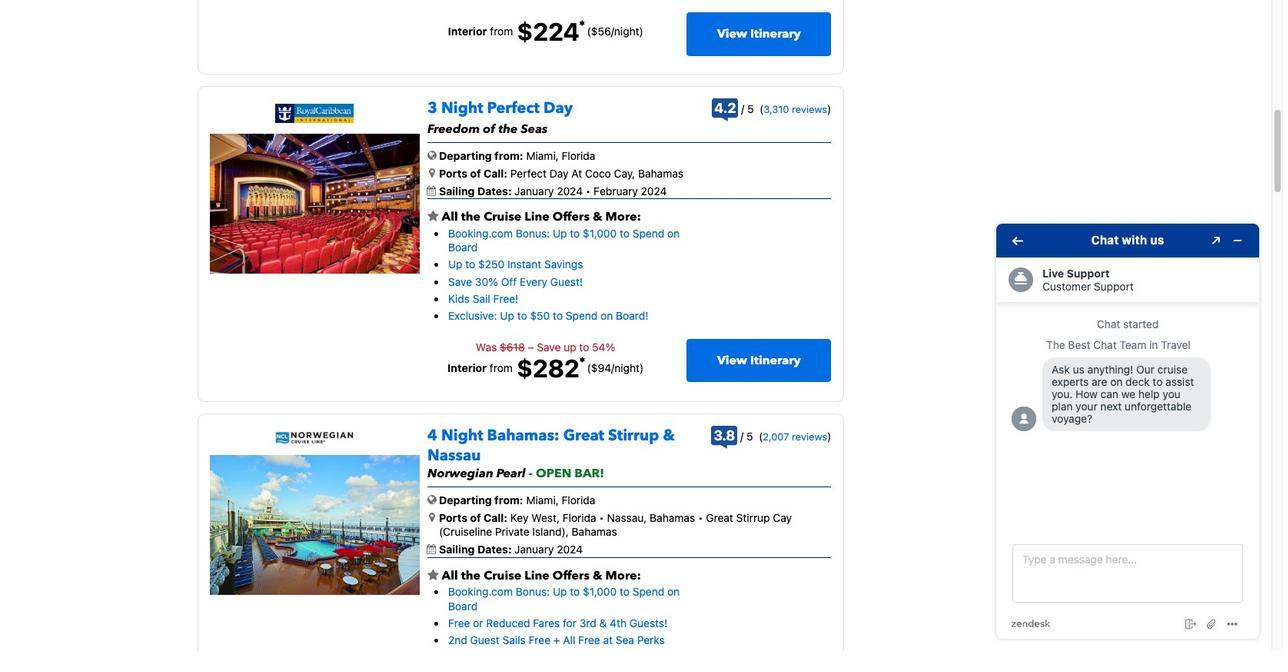 Task type: vqa. For each thing, say whether or not it's contained in the screenshot.
the Call:
yes



Task type: locate. For each thing, give the bounding box(es) containing it.
key
[[511, 512, 529, 525]]

from left $224
[[490, 25, 513, 38]]

2024 down island),
[[557, 543, 583, 556]]

2 sailing dates: from the top
[[439, 543, 515, 556]]

0 vertical spatial departing from: miami, florida
[[439, 149, 596, 162]]

spend for booking.com bonus: up to $1,000 to spend on board free or reduced fares for 3rd & 4th guests! 2nd guest sails free + all free at sea perks
[[633, 586, 665, 599]]

florida up island),
[[563, 512, 597, 525]]

up inside 'booking.com bonus: up to $1,000 to spend on board free or reduced fares for 3rd & 4th guests! 2nd guest sails free + all free at sea perks'
[[553, 586, 567, 599]]

1 vertical spatial itinerary
[[751, 352, 801, 369]]

bonus: up "fares"
[[516, 586, 550, 599]]

$1,000 up 3rd
[[583, 586, 617, 599]]

interior from $224
[[448, 17, 580, 46]]

1 offers from the top
[[553, 209, 590, 225]]

1 board from the top
[[448, 241, 478, 254]]

$224
[[517, 17, 580, 46]]

night) for $224
[[614, 25, 644, 38]]

1 horizontal spatial save
[[537, 341, 561, 354]]

/ right 4.2
[[742, 102, 745, 115]]

1 view itinerary link from the top
[[687, 12, 832, 56]]

1 vertical spatial on
[[601, 309, 613, 322]]

map marker image for 4 night bahamas: great stirrup & nassau
[[429, 512, 435, 523]]

board up the or
[[448, 600, 478, 613]]

0 vertical spatial night
[[441, 98, 483, 118]]

offers for 4 night bahamas: great stirrup & nassau
[[553, 567, 590, 584]]

the up $250
[[461, 209, 481, 225]]

ports
[[439, 167, 468, 180], [439, 512, 468, 525]]

view itinerary up 4.2 / 5 ( 3,310 reviews )
[[718, 25, 801, 42]]

asterisk image for $282
[[580, 357, 585, 363]]

0 vertical spatial perfect
[[487, 98, 540, 118]]

spend
[[633, 227, 665, 240], [566, 309, 598, 322], [633, 586, 665, 599]]

5 inside the 3.8 / 5 ( 2,007 reviews )
[[747, 430, 753, 443]]

on
[[668, 227, 680, 240], [601, 309, 613, 322], [668, 586, 680, 599]]

great inside the 4 night bahamas: great stirrup & nassau norwegian pearl - open bar!
[[564, 425, 605, 446]]

0 horizontal spatial free
[[448, 617, 470, 630]]

5 right 3.8
[[747, 430, 753, 443]]

1 horizontal spatial great
[[706, 512, 734, 525]]

sailing dates:
[[439, 185, 515, 198], [439, 543, 515, 556]]

departing for 3 night perfect day
[[439, 149, 492, 162]]

0 vertical spatial of
[[483, 121, 496, 138]]

from: up key
[[495, 494, 524, 507]]

all for 3 night perfect day
[[442, 209, 458, 225]]

2 map marker image from the top
[[429, 512, 435, 523]]

free up 2nd
[[448, 617, 470, 630]]

0 vertical spatial ports
[[439, 167, 468, 180]]

1 sailing dates: from the top
[[439, 185, 515, 198]]

bahamas
[[638, 167, 684, 180], [650, 512, 695, 525], [572, 526, 617, 539]]

1 vertical spatial (
[[759, 430, 763, 443]]

0 vertical spatial all the cruise line offers & more:
[[439, 209, 641, 225]]

0 vertical spatial view
[[718, 25, 748, 42]]

booking.com inside booking.com bonus: up to $1,000 to spend on board up to $250 instant savings save 30% off every guest! kids sail free! exclusive: up to $50 to spend on board!
[[448, 227, 513, 240]]

off
[[501, 275, 517, 288]]

the for 3 night perfect day
[[461, 209, 481, 225]]

1 vertical spatial view itinerary link
[[687, 339, 832, 383]]

miami, up west,
[[526, 494, 559, 507]]

0 horizontal spatial stirrup
[[608, 425, 659, 446]]

1 vertical spatial )
[[828, 430, 832, 443]]

0 vertical spatial )
[[828, 102, 832, 115]]

1 vertical spatial $1,000
[[583, 586, 617, 599]]

0 vertical spatial board
[[448, 241, 478, 254]]

1 vertical spatial sailing
[[439, 543, 475, 556]]

2 bonus: from the top
[[516, 586, 550, 599]]

0 vertical spatial all
[[442, 209, 458, 225]]

booking.com bonus: up to $1,000 to spend on board link up savings at the top left
[[448, 227, 680, 254]]

sailing dates: down (cruiseline
[[439, 543, 515, 556]]

2 asterisk image from the top
[[580, 357, 585, 363]]

$1,000
[[583, 227, 617, 240], [583, 586, 617, 599]]

0 vertical spatial offers
[[553, 209, 590, 225]]

1 vertical spatial departing from: miami, florida
[[439, 494, 596, 507]]

cruise
[[484, 209, 522, 225], [484, 567, 522, 584]]

1 vertical spatial from
[[490, 362, 513, 375]]

• right nassau,
[[695, 512, 706, 525]]

1 miami, from the top
[[526, 149, 559, 162]]

sails
[[503, 634, 526, 647]]

2 view itinerary from the top
[[718, 352, 801, 369]]

2 reviews from the top
[[792, 431, 828, 443]]

0 vertical spatial bonus:
[[516, 227, 550, 240]]

cay,
[[614, 167, 635, 180]]

2 vertical spatial all
[[563, 634, 576, 647]]

1 globe image from the top
[[428, 150, 437, 160]]

star image for 4 night bahamas: great stirrup & nassau
[[428, 569, 439, 581]]

1 vertical spatial call:
[[484, 512, 508, 525]]

1 vertical spatial bonus:
[[516, 586, 550, 599]]

$1,000 down january 2024 • february 2024
[[583, 227, 617, 240]]

2 board from the top
[[448, 600, 478, 613]]

offers down january 2024 • february 2024
[[553, 209, 590, 225]]

1 calendar image from the top
[[427, 186, 436, 196]]

more: up 4th
[[606, 567, 641, 584]]

every
[[520, 275, 548, 288]]

0 vertical spatial asterisk image
[[580, 20, 585, 26]]

departing from: miami, florida up key
[[439, 494, 596, 507]]

board inside 'booking.com bonus: up to $1,000 to spend on board free or reduced fares for 3rd & 4th guests! 2nd guest sails free + all free at sea perks'
[[448, 600, 478, 613]]

0 vertical spatial the
[[499, 121, 518, 138]]

2 call: from the top
[[484, 512, 508, 525]]

1 dates: from the top
[[478, 185, 512, 198]]

1 vertical spatial board
[[448, 600, 478, 613]]

stirrup down ($94 / night)
[[608, 425, 659, 446]]

0 vertical spatial florida
[[562, 149, 596, 162]]

booking.com
[[448, 227, 513, 240], [448, 586, 513, 599]]

itinerary
[[751, 25, 801, 42], [751, 352, 801, 369]]

$1,000 inside booking.com bonus: up to $1,000 to spend on board up to $250 instant savings save 30% off every guest! kids sail free! exclusive: up to $50 to spend on board!
[[583, 227, 617, 240]]

2 departing from the top
[[439, 494, 492, 507]]

2 ports from the top
[[439, 512, 468, 525]]

) right 3,310
[[828, 102, 832, 115]]

1 asterisk image from the top
[[580, 20, 585, 26]]

ports for 3 night perfect day
[[439, 167, 468, 180]]

norwegian
[[428, 465, 494, 482]]

0 vertical spatial night)
[[614, 25, 644, 38]]

1 vertical spatial view
[[718, 352, 748, 369]]

from for $282
[[490, 362, 513, 375]]

1 $1,000 from the top
[[583, 227, 617, 240]]

miami,
[[526, 149, 559, 162], [526, 494, 559, 507]]

0 vertical spatial itinerary
[[751, 25, 801, 42]]

4.2
[[715, 100, 736, 116]]

0 vertical spatial booking.com
[[448, 227, 513, 240]]

1 ) from the top
[[828, 102, 832, 115]]

interior inside the interior from $282
[[448, 362, 487, 375]]

from down $618
[[490, 362, 513, 375]]

great left the cay at the bottom right of page
[[706, 512, 734, 525]]

) inside 4.2 / 5 ( 3,310 reviews )
[[828, 102, 832, 115]]

)
[[828, 102, 832, 115], [828, 430, 832, 443]]

all for 4 night bahamas: great stirrup & nassau
[[442, 567, 458, 584]]

departing from: miami, florida
[[439, 149, 596, 162], [439, 494, 596, 507]]

ports down the freedom
[[439, 167, 468, 180]]

1 booking.com bonus: up to $1,000 to spend on board link from the top
[[448, 227, 680, 254]]

$1,000 for savings
[[583, 227, 617, 240]]

1 bonus: from the top
[[516, 227, 550, 240]]

2 miami, from the top
[[526, 494, 559, 507]]

1 vertical spatial perfect
[[511, 167, 547, 180]]

1 more: from the top
[[606, 209, 641, 225]]

2 booking.com bonus: up to $1,000 to spend on board link from the top
[[448, 586, 680, 613]]

$1,000 for for
[[583, 586, 617, 599]]

1 vertical spatial view itinerary
[[718, 352, 801, 369]]

1 vertical spatial night
[[441, 425, 483, 446]]

departing from: miami, florida for 3 night perfect day
[[439, 149, 596, 162]]

line
[[525, 209, 550, 225], [525, 567, 550, 584]]

bar!
[[575, 465, 604, 482]]

of for 4 night bahamas: great stirrup & nassau
[[470, 512, 481, 525]]

1 all the cruise line offers & more: from the top
[[439, 209, 641, 225]]

0 vertical spatial from
[[490, 25, 513, 38]]

view itinerary link
[[687, 12, 832, 56], [687, 339, 832, 383]]

the left 'seas' at the top left of page
[[499, 121, 518, 138]]

view itinerary link up the 3.8 / 5 ( 2,007 reviews )
[[687, 339, 832, 383]]

of right the freedom
[[483, 121, 496, 138]]

night
[[441, 98, 483, 118], [441, 425, 483, 446]]

0 vertical spatial calendar image
[[427, 186, 436, 196]]

star image for 3 night perfect day
[[428, 210, 439, 222]]

january
[[515, 185, 554, 198], [515, 543, 554, 556]]

& left 4th
[[600, 617, 607, 630]]

from for $224
[[490, 25, 513, 38]]

sailing for 4 night bahamas: great stirrup & nassau
[[439, 543, 475, 556]]

up
[[553, 227, 567, 240], [448, 258, 463, 271], [500, 309, 515, 322], [553, 586, 567, 599]]

/ for 3.8
[[741, 430, 744, 443]]

0 vertical spatial ports of call:
[[439, 167, 508, 180]]

departing down norwegian
[[439, 494, 492, 507]]

day up 'seas' at the top left of page
[[544, 98, 573, 118]]

/ right 3.8
[[741, 430, 744, 443]]

1 vertical spatial offers
[[553, 567, 590, 584]]

night)
[[614, 25, 644, 38], [615, 362, 644, 375]]

call: up private at left bottom
[[484, 512, 508, 525]]

star image
[[428, 210, 439, 222], [428, 569, 439, 581]]

& left 3.8
[[663, 425, 675, 446]]

line up instant
[[525, 209, 550, 225]]

up
[[564, 341, 577, 354]]

cruise for 4 night bahamas: great stirrup & nassau
[[484, 567, 522, 584]]

map marker image
[[429, 168, 435, 178], [429, 512, 435, 523]]

great up bar! on the bottom left of page
[[564, 425, 605, 446]]

save right '–'
[[537, 341, 561, 354]]

1 departing from: miami, florida from the top
[[439, 149, 596, 162]]

1 horizontal spatial stirrup
[[737, 512, 770, 525]]

/ for ($94
[[612, 362, 615, 375]]

ports of call: for 3 night perfect day
[[439, 167, 508, 180]]

0 vertical spatial 5
[[748, 102, 754, 115]]

calendar image for 3 night perfect day
[[427, 186, 436, 196]]

save 30% off every guest! link
[[448, 275, 583, 288]]

bonus: inside booking.com bonus: up to $1,000 to spend on board up to $250 instant savings save 30% off every guest! kids sail free! exclusive: up to $50 to spend on board!
[[516, 227, 550, 240]]

2 ) from the top
[[828, 430, 832, 443]]

all
[[442, 209, 458, 225], [442, 567, 458, 584], [563, 634, 576, 647]]

2 globe image from the top
[[428, 494, 437, 505]]

0 vertical spatial bahamas
[[638, 167, 684, 180]]

asterisk image left ($94
[[580, 357, 585, 363]]

interior for $282
[[448, 362, 487, 375]]

( right 3.8
[[759, 430, 763, 443]]

54%
[[592, 341, 616, 354]]

1 view from the top
[[718, 25, 748, 42]]

january down 'seas' at the top left of page
[[515, 185, 554, 198]]

-
[[529, 465, 533, 482]]

5 inside 4.2 / 5 ( 3,310 reviews )
[[748, 102, 754, 115]]

board
[[448, 241, 478, 254], [448, 600, 478, 613]]

( inside the 3.8 / 5 ( 2,007 reviews )
[[759, 430, 763, 443]]

0 vertical spatial (
[[760, 102, 764, 115]]

more: down february
[[606, 209, 641, 225]]

perfect
[[487, 98, 540, 118], [511, 167, 547, 180]]

) inside the 3.8 / 5 ( 2,007 reviews )
[[828, 430, 832, 443]]

0 vertical spatial sailing dates:
[[439, 185, 515, 198]]

from:
[[495, 149, 524, 162], [495, 494, 524, 507]]

free
[[448, 617, 470, 630], [529, 634, 551, 647], [579, 634, 600, 647]]

• down perfect day at coco cay, bahamas
[[586, 185, 591, 198]]

cruise down private at left bottom
[[484, 567, 522, 584]]

departing down the freedom
[[439, 149, 492, 162]]

1 vertical spatial dates:
[[478, 543, 512, 556]]

1 vertical spatial sailing dates:
[[439, 543, 515, 556]]

0 vertical spatial save
[[448, 275, 472, 288]]

view up 4.2
[[718, 25, 748, 42]]

1 from: from the top
[[495, 149, 524, 162]]

1 line from the top
[[525, 209, 550, 225]]

booking.com bonus: up to $1,000 to spend on board link up "for"
[[448, 586, 680, 613]]

globe image
[[428, 150, 437, 160], [428, 494, 437, 505]]

night inside 3 night perfect day freedom of the seas
[[441, 98, 483, 118]]

of up (cruiseline
[[470, 512, 481, 525]]

view for 1st view itinerary link from the bottom
[[718, 352, 748, 369]]

interior
[[448, 25, 487, 38], [448, 362, 487, 375]]

1 vertical spatial booking.com
[[448, 586, 513, 599]]

to up "for"
[[570, 586, 580, 599]]

/ inside 4.2 / 5 ( 3,310 reviews )
[[742, 102, 745, 115]]

1 vertical spatial the
[[461, 209, 481, 225]]

0 vertical spatial more:
[[606, 209, 641, 225]]

spend inside 'booking.com bonus: up to $1,000 to spend on board free or reduced fares for 3rd & 4th guests! 2nd guest sails free + all free at sea perks'
[[633, 586, 665, 599]]

bahamas right nassau,
[[650, 512, 695, 525]]

the for 4 night bahamas: great stirrup & nassau
[[461, 567, 481, 584]]

0 vertical spatial globe image
[[428, 150, 437, 160]]

island),
[[533, 526, 569, 539]]

2 january from the top
[[515, 543, 554, 556]]

sailing
[[439, 185, 475, 198], [439, 543, 475, 556]]

1 departing from the top
[[439, 149, 492, 162]]

of
[[483, 121, 496, 138], [470, 167, 481, 180], [470, 512, 481, 525]]

line down january 2024
[[525, 567, 550, 584]]

asterisk image
[[580, 20, 585, 26], [580, 357, 585, 363]]

1 vertical spatial asterisk image
[[580, 357, 585, 363]]

sailing down (cruiseline
[[439, 543, 475, 556]]

(
[[760, 102, 764, 115], [759, 430, 763, 443]]

globe image for 3 night perfect day
[[428, 150, 437, 160]]

1 vertical spatial reviews
[[792, 431, 828, 443]]

2 $1,000 from the top
[[583, 586, 617, 599]]

0 vertical spatial sailing
[[439, 185, 475, 198]]

board up 30%
[[448, 241, 478, 254]]

dates:
[[478, 185, 512, 198], [478, 543, 512, 556]]

florida up at
[[562, 149, 596, 162]]

spend down february
[[633, 227, 665, 240]]

1 reviews from the top
[[792, 103, 828, 115]]

1 map marker image from the top
[[429, 168, 435, 178]]

1 vertical spatial of
[[470, 167, 481, 180]]

& inside 'booking.com bonus: up to $1,000 to spend on board free or reduced fares for 3rd & 4th guests! 2nd guest sails free + all free at sea perks'
[[600, 617, 607, 630]]

2 ports of call: from the top
[[439, 512, 508, 525]]

night for 4
[[441, 425, 483, 446]]

2 vertical spatial of
[[470, 512, 481, 525]]

day inside 3 night perfect day freedom of the seas
[[544, 98, 573, 118]]

1 view itinerary from the top
[[718, 25, 801, 42]]

florida
[[562, 149, 596, 162], [562, 494, 596, 507], [563, 512, 597, 525]]

cruise up $250
[[484, 209, 522, 225]]

2 more: from the top
[[606, 567, 641, 584]]

2 from: from the top
[[495, 494, 524, 507]]

booking.com up $250
[[448, 227, 513, 240]]

night right 4
[[441, 425, 483, 446]]

call: for 3 night perfect day
[[484, 167, 508, 180]]

board inside booking.com bonus: up to $1,000 to spend on board up to $250 instant savings save 30% off every guest! kids sail free! exclusive: up to $50 to spend on board!
[[448, 241, 478, 254]]

call: for 4 night bahamas: great stirrup & nassau
[[484, 512, 508, 525]]

0 vertical spatial line
[[525, 209, 550, 225]]

sail
[[473, 292, 491, 305]]

dates: for 4 night bahamas: great stirrup & nassau
[[478, 543, 512, 556]]

dates: down private at left bottom
[[478, 543, 512, 556]]

0 vertical spatial reviews
[[792, 103, 828, 115]]

spend for booking.com bonus: up to $1,000 to spend on board up to $250 instant savings save 30% off every guest! kids sail free! exclusive: up to $50 to spend on board!
[[633, 227, 665, 240]]

sailing dates: down the freedom
[[439, 185, 515, 198]]

calendar image
[[427, 186, 436, 196], [427, 545, 436, 555]]

3,310 reviews link
[[764, 103, 828, 115]]

all the cruise line offers & more: down january 2024
[[439, 567, 641, 584]]

on for booking.com bonus: up to $1,000 to spend on board up to $250 instant savings save 30% off every guest! kids sail free! exclusive: up to $50 to spend on board!
[[668, 227, 680, 240]]

/ inside the 3.8 / 5 ( 2,007 reviews )
[[741, 430, 744, 443]]

more: for 4 night bahamas: great stirrup & nassau
[[606, 567, 641, 584]]

1 cruise from the top
[[484, 209, 522, 225]]

1 vertical spatial from:
[[495, 494, 524, 507]]

night up the freedom
[[441, 98, 483, 118]]

ports for 4 night bahamas: great stirrup & nassau
[[439, 512, 468, 525]]

3rd
[[580, 617, 597, 630]]

0 vertical spatial dates:
[[478, 185, 512, 198]]

2 interior from the top
[[448, 362, 487, 375]]

view itinerary link up 4.2 / 5 ( 3,310 reviews )
[[687, 12, 832, 56]]

1 vertical spatial line
[[525, 567, 550, 584]]

booking.com inside 'booking.com bonus: up to $1,000 to spend on board free or reduced fares for 3rd & 4th guests! 2nd guest sails free + all free at sea perks'
[[448, 586, 513, 599]]

all inside 'booking.com bonus: up to $1,000 to spend on board free or reduced fares for 3rd & 4th guests! 2nd guest sails free + all free at sea perks'
[[563, 634, 576, 647]]

3
[[428, 98, 438, 118]]

reviews inside 4.2 / 5 ( 3,310 reviews )
[[792, 103, 828, 115]]

0 vertical spatial view itinerary link
[[687, 12, 832, 56]]

bahamas for perfect day at coco cay, bahamas
[[638, 167, 684, 180]]

0 vertical spatial view itinerary
[[718, 25, 801, 42]]

&
[[593, 209, 603, 225], [663, 425, 675, 446], [593, 567, 603, 584], [600, 617, 607, 630]]

0 vertical spatial $1,000
[[583, 227, 617, 240]]

2024 down at
[[557, 185, 583, 198]]

offers down january 2024
[[553, 567, 590, 584]]

/
[[611, 25, 614, 38], [742, 102, 745, 115], [612, 362, 615, 375], [741, 430, 744, 443]]

2 booking.com from the top
[[448, 586, 513, 599]]

january for january 2024
[[515, 543, 554, 556]]

from inside interior from $224
[[490, 25, 513, 38]]

the inside 3 night perfect day freedom of the seas
[[499, 121, 518, 138]]

night) right ($56
[[614, 25, 644, 38]]

sailing down the freedom
[[439, 185, 475, 198]]

night for 3
[[441, 98, 483, 118]]

perfect up 'seas' at the top left of page
[[487, 98, 540, 118]]

1 vertical spatial calendar image
[[427, 545, 436, 555]]

1 vertical spatial ports
[[439, 512, 468, 525]]

bahamas right cay,
[[638, 167, 684, 180]]

2 sailing from the top
[[439, 543, 475, 556]]

booking.com up the or
[[448, 586, 513, 599]]

1 vertical spatial interior
[[448, 362, 487, 375]]

2024 right february
[[641, 185, 667, 198]]

map marker image down the freedom
[[429, 168, 435, 178]]

night inside the 4 night bahamas: great stirrup & nassau norwegian pearl - open bar!
[[441, 425, 483, 446]]

2 night from the top
[[441, 425, 483, 446]]

1 vertical spatial ports of call:
[[439, 512, 508, 525]]

0 vertical spatial from:
[[495, 149, 524, 162]]

fares
[[533, 617, 560, 630]]

perfect day at coco cay, bahamas
[[511, 167, 684, 180]]

ports of call: up (cruiseline
[[439, 512, 508, 525]]

1 vertical spatial stirrup
[[737, 512, 770, 525]]

2 departing from: miami, florida from the top
[[439, 494, 596, 507]]

ports of call: down the freedom
[[439, 167, 508, 180]]

save
[[448, 275, 472, 288], [537, 341, 561, 354]]

0 vertical spatial star image
[[428, 210, 439, 222]]

0 vertical spatial stirrup
[[608, 425, 659, 446]]

1 horizontal spatial •
[[599, 512, 604, 525]]

0 vertical spatial booking.com bonus: up to $1,000 to spend on board link
[[448, 227, 680, 254]]

booking.com bonus: up to $1,000 to spend on board link for 4 night bahamas: great stirrup & nassau
[[448, 586, 680, 613]]

1 january from the top
[[515, 185, 554, 198]]

at
[[572, 167, 582, 180]]

/ right $224
[[611, 25, 614, 38]]

bonus:
[[516, 227, 550, 240], [516, 586, 550, 599]]

reviews inside the 3.8 / 5 ( 2,007 reviews )
[[792, 431, 828, 443]]

great
[[564, 425, 605, 446], [706, 512, 734, 525]]

view itinerary up the 3.8 / 5 ( 2,007 reviews )
[[718, 352, 801, 369]]

norwegian pearl image
[[210, 456, 420, 596]]

0 horizontal spatial save
[[448, 275, 472, 288]]

1 star image from the top
[[428, 210, 439, 222]]

2 view from the top
[[718, 352, 748, 369]]

2024 for january 2024 • february 2024
[[557, 185, 583, 198]]

at
[[603, 634, 613, 647]]

2 line from the top
[[525, 567, 550, 584]]

board!
[[616, 309, 649, 322]]

interior for $224
[[448, 25, 487, 38]]

1 night from the top
[[441, 98, 483, 118]]

1 vertical spatial map marker image
[[429, 512, 435, 523]]

2 star image from the top
[[428, 569, 439, 581]]

5
[[748, 102, 754, 115], [747, 430, 753, 443]]

of down the freedom
[[470, 167, 481, 180]]

1 vertical spatial great
[[706, 512, 734, 525]]

1 vertical spatial bahamas
[[650, 512, 695, 525]]

1 vertical spatial more:
[[606, 567, 641, 584]]

globe image for 4 night bahamas: great stirrup & nassau
[[428, 494, 437, 505]]

perfect down 'seas' at the top left of page
[[511, 167, 547, 180]]

from: for 3 night perfect day
[[495, 149, 524, 162]]

& inside the 4 night bahamas: great stirrup & nassau norwegian pearl - open bar!
[[663, 425, 675, 446]]

1 vertical spatial january
[[515, 543, 554, 556]]

bonus: for instant
[[516, 227, 550, 240]]

itinerary up 4.2 / 5 ( 3,310 reviews )
[[751, 25, 801, 42]]

florida down bar! on the bottom left of page
[[562, 494, 596, 507]]

view
[[718, 25, 748, 42], [718, 352, 748, 369]]

all the cruise line offers & more: for 4 night bahamas: great stirrup & nassau
[[439, 567, 641, 584]]

from: down 'seas' at the top left of page
[[495, 149, 524, 162]]

2 vertical spatial florida
[[563, 512, 597, 525]]

night) for $282
[[615, 362, 644, 375]]

0 vertical spatial interior
[[448, 25, 487, 38]]

2 dates: from the top
[[478, 543, 512, 556]]

1 booking.com from the top
[[448, 227, 513, 240]]

( inside 4.2 / 5 ( 3,310 reviews )
[[760, 102, 764, 115]]

from inside the interior from $282
[[490, 362, 513, 375]]

1 interior from the top
[[448, 25, 487, 38]]

departing from: miami, florida down 'seas' at the top left of page
[[439, 149, 596, 162]]

for
[[563, 617, 577, 630]]

globe image down the freedom
[[428, 150, 437, 160]]

0 horizontal spatial great
[[564, 425, 605, 446]]

2 cruise from the top
[[484, 567, 522, 584]]

save up kids
[[448, 275, 472, 288]]

free left +
[[529, 634, 551, 647]]

1 call: from the top
[[484, 167, 508, 180]]

2 all the cruise line offers & more: from the top
[[439, 567, 641, 584]]

$1,000 inside 'booking.com bonus: up to $1,000 to spend on board free or reduced fares for 3rd & 4th guests! 2nd guest sails free + all free at sea perks'
[[583, 586, 617, 599]]

0 vertical spatial call:
[[484, 167, 508, 180]]

february
[[594, 185, 638, 198]]

stirrup left the cay at the bottom right of page
[[737, 512, 770, 525]]

savings
[[545, 258, 583, 271]]

pearl
[[497, 465, 526, 482]]

0 vertical spatial miami,
[[526, 149, 559, 162]]

norwegian cruise line image
[[276, 432, 354, 445]]

more:
[[606, 209, 641, 225], [606, 567, 641, 584]]

2 vertical spatial spend
[[633, 586, 665, 599]]

1 ports from the top
[[439, 167, 468, 180]]

0 vertical spatial day
[[544, 98, 573, 118]]

call: down 3 night perfect day freedom of the seas
[[484, 167, 508, 180]]

1 sailing from the top
[[439, 185, 475, 198]]

2 calendar image from the top
[[427, 545, 436, 555]]

from: for 4 night bahamas: great stirrup & nassau
[[495, 494, 524, 507]]

2 offers from the top
[[553, 567, 590, 584]]

the
[[499, 121, 518, 138], [461, 209, 481, 225], [461, 567, 481, 584]]

departing
[[439, 149, 492, 162], [439, 494, 492, 507]]

on inside 'booking.com bonus: up to $1,000 to spend on board free or reduced fares for 3rd & 4th guests! 2nd guest sails free + all free at sea perks'
[[668, 586, 680, 599]]

day left at
[[550, 167, 569, 180]]

interior inside interior from $224
[[448, 25, 487, 38]]

map marker image down norwegian
[[429, 512, 435, 523]]

globe image down norwegian
[[428, 494, 437, 505]]

( for 4 night bahamas: great stirrup & nassau
[[759, 430, 763, 443]]

0 vertical spatial departing
[[439, 149, 492, 162]]

all the cruise line offers & more: for 3 night perfect day
[[439, 209, 641, 225]]

bonus: inside 'booking.com bonus: up to $1,000 to spend on board free or reduced fares for 3rd & 4th guests! 2nd guest sails free + all free at sea perks'
[[516, 586, 550, 599]]

/ for ($56
[[611, 25, 614, 38]]

2024
[[557, 185, 583, 198], [641, 185, 667, 198], [557, 543, 583, 556]]

miami, for 3 night perfect day
[[526, 149, 559, 162]]

2 vertical spatial the
[[461, 567, 481, 584]]

spend up the up
[[566, 309, 598, 322]]

booking.com bonus: up to $1,000 to spend on board link for 3 night perfect day
[[448, 227, 680, 254]]

1 ports of call: from the top
[[439, 167, 508, 180]]

1 vertical spatial night)
[[615, 362, 644, 375]]



Task type: describe. For each thing, give the bounding box(es) containing it.
booking.com for or
[[448, 586, 513, 599]]

free or reduced fares for 3rd & 4th guests! link
[[448, 617, 668, 630]]

bahamas for key west, florida • nassau, bahamas
[[650, 512, 695, 525]]

more: for 3 night perfect day
[[606, 209, 641, 225]]

exclusive:
[[448, 309, 497, 322]]

booking.com bonus: up to $1,000 to spend on board up to $250 instant savings save 30% off every guest! kids sail free! exclusive: up to $50 to spend on board!
[[448, 227, 680, 322]]

departing from: miami, florida for 4 night bahamas: great stirrup & nassau
[[439, 494, 596, 507]]

3,310
[[764, 103, 790, 115]]

florida for 3 night perfect day
[[562, 149, 596, 162]]

sea
[[616, 634, 635, 647]]

up up kids
[[448, 258, 463, 271]]

30%
[[475, 275, 498, 288]]

view for 1st view itinerary link from the top
[[718, 25, 748, 42]]

(cruiseline
[[439, 526, 492, 539]]

great stirrup cay (cruiseline private island), bahamas
[[439, 512, 792, 539]]

( for 3 night perfect day
[[760, 102, 764, 115]]

calendar image for 4 night bahamas: great stirrup & nassau
[[427, 545, 436, 555]]

on for booking.com bonus: up to $1,000 to spend on board free or reduced fares for 3rd & 4th guests! 2nd guest sails free + all free at sea perks
[[668, 586, 680, 599]]

great inside great stirrup cay (cruiseline private island), bahamas
[[706, 512, 734, 525]]

2 horizontal spatial •
[[695, 512, 706, 525]]

reviews for 3 night perfect day
[[792, 103, 828, 115]]

1 itinerary from the top
[[751, 25, 801, 42]]

view itinerary for 1st view itinerary link from the top
[[718, 25, 801, 42]]

board for up
[[448, 241, 478, 254]]

royal caribbean image
[[276, 104, 354, 123]]

florida for 4 night bahamas: great stirrup & nassau
[[562, 494, 596, 507]]

was
[[476, 341, 497, 354]]

booking.com for to
[[448, 227, 513, 240]]

up to $250 instant savings link
[[448, 258, 583, 271]]

2 view itinerary link from the top
[[687, 339, 832, 383]]

1 vertical spatial spend
[[566, 309, 598, 322]]

seas
[[521, 121, 548, 138]]

view itinerary for 1st view itinerary link from the bottom
[[718, 352, 801, 369]]

3.8 / 5 ( 2,007 reviews )
[[714, 428, 832, 444]]

kids
[[448, 292, 470, 305]]

2 horizontal spatial free
[[579, 634, 600, 647]]

january 2024
[[515, 543, 583, 556]]

coco
[[585, 167, 611, 180]]

3 night perfect day freedom of the seas
[[428, 98, 573, 138]]

) for 4 night bahamas: great stirrup & nassau
[[828, 430, 832, 443]]

asterisk image for $224
[[580, 20, 585, 26]]

2024 for january 2024
[[557, 543, 583, 556]]

line for 3 night perfect day
[[525, 209, 550, 225]]

reviews for 4 night bahamas: great stirrup & nassau
[[792, 431, 828, 443]]

$618
[[500, 341, 525, 354]]

perks
[[637, 634, 665, 647]]

nassau
[[428, 445, 481, 466]]

2nd guest sails free + all free at sea perks link
[[448, 634, 665, 647]]

($56
[[587, 25, 611, 38]]

to left "$50"
[[517, 309, 527, 322]]

/ for 4.2
[[742, 102, 745, 115]]

bonus: for fares
[[516, 586, 550, 599]]

up up savings at the top left
[[553, 227, 567, 240]]

perfect inside 3 night perfect day freedom of the seas
[[487, 98, 540, 118]]

cruise for 3 night perfect day
[[484, 209, 522, 225]]

($94 / night)
[[587, 362, 644, 375]]

+
[[554, 634, 560, 647]]

kids sail free! link
[[448, 292, 519, 305]]

$50
[[530, 309, 550, 322]]

ports of call: for 4 night bahamas: great stirrup & nassau
[[439, 512, 508, 525]]

interior from $282
[[448, 354, 580, 383]]

) for 3 night perfect day
[[828, 102, 832, 115]]

1 vertical spatial day
[[550, 167, 569, 180]]

to up 4th
[[620, 586, 630, 599]]

key west, florida • nassau, bahamas
[[511, 512, 695, 525]]

january 2024 • february 2024
[[515, 185, 667, 198]]

guest
[[470, 634, 500, 647]]

2,007 reviews link
[[763, 431, 828, 443]]

0 horizontal spatial •
[[586, 185, 591, 198]]

or
[[473, 617, 483, 630]]

& up 3rd
[[593, 567, 603, 584]]

reduced
[[486, 617, 530, 630]]

exclusive: up to $50 to spend on board! link
[[448, 309, 649, 322]]

1 horizontal spatial free
[[529, 634, 551, 647]]

sailing dates: for 4 night bahamas: great stirrup & nassau
[[439, 543, 515, 556]]

was $618 – save up to 54%
[[476, 341, 616, 354]]

board for free
[[448, 600, 478, 613]]

2 itinerary from the top
[[751, 352, 801, 369]]

line for 4 night bahamas: great stirrup & nassau
[[525, 567, 550, 584]]

to up savings at the top left
[[570, 227, 580, 240]]

stirrup inside great stirrup cay (cruiseline private island), bahamas
[[737, 512, 770, 525]]

miami, for 4 night bahamas: great stirrup & nassau
[[526, 494, 559, 507]]

4th
[[610, 617, 627, 630]]

$282
[[517, 354, 580, 383]]

open
[[536, 465, 572, 482]]

of inside 3 night perfect day freedom of the seas
[[483, 121, 496, 138]]

sailing for 3 night perfect day
[[439, 185, 475, 198]]

4 night bahamas: great stirrup & nassau norwegian pearl - open bar!
[[428, 425, 675, 482]]

west,
[[532, 512, 560, 525]]

to left $250
[[466, 258, 476, 271]]

bahamas:
[[487, 425, 560, 446]]

january for january 2024 • february 2024
[[515, 185, 554, 198]]

up down free!
[[500, 309, 515, 322]]

cay
[[773, 512, 792, 525]]

save inside booking.com bonus: up to $1,000 to spend on board up to $250 instant savings save 30% off every guest! kids sail free! exclusive: up to $50 to spend on board!
[[448, 275, 472, 288]]

offers for 3 night perfect day
[[553, 209, 590, 225]]

free!
[[493, 292, 519, 305]]

of for 3 night perfect day
[[470, 167, 481, 180]]

3.8
[[714, 428, 736, 444]]

4
[[428, 425, 438, 446]]

4.2 / 5 ( 3,310 reviews )
[[715, 100, 832, 116]]

$250
[[478, 258, 505, 271]]

5 for 3 night perfect day
[[748, 102, 754, 115]]

freedom of the seas image
[[210, 134, 420, 274]]

guest!
[[550, 275, 583, 288]]

dates: for 3 night perfect day
[[478, 185, 512, 198]]

map marker image for 3 night perfect day
[[429, 168, 435, 178]]

($94
[[587, 362, 612, 375]]

($56 / night)
[[587, 25, 644, 38]]

–
[[528, 341, 534, 354]]

private
[[495, 526, 530, 539]]

departing for 4 night bahamas: great stirrup & nassau
[[439, 494, 492, 507]]

sailing dates: for 3 night perfect day
[[439, 185, 515, 198]]

2nd
[[448, 634, 467, 647]]

& down january 2024 • february 2024
[[593, 209, 603, 225]]

guests!
[[630, 617, 668, 630]]

bahamas inside great stirrup cay (cruiseline private island), bahamas
[[572, 526, 617, 539]]

booking.com bonus: up to $1,000 to spend on board free or reduced fares for 3rd & 4th guests! 2nd guest sails free + all free at sea perks
[[448, 586, 680, 647]]

stirrup inside the 4 night bahamas: great stirrup & nassau norwegian pearl - open bar!
[[608, 425, 659, 446]]

freedom
[[428, 121, 480, 138]]

2,007
[[763, 431, 790, 443]]

5 for 4 night bahamas: great stirrup & nassau
[[747, 430, 753, 443]]

to right "$50"
[[553, 309, 563, 322]]

instant
[[508, 258, 542, 271]]

nassau,
[[607, 512, 647, 525]]

to right the up
[[579, 341, 589, 354]]

to down february
[[620, 227, 630, 240]]



